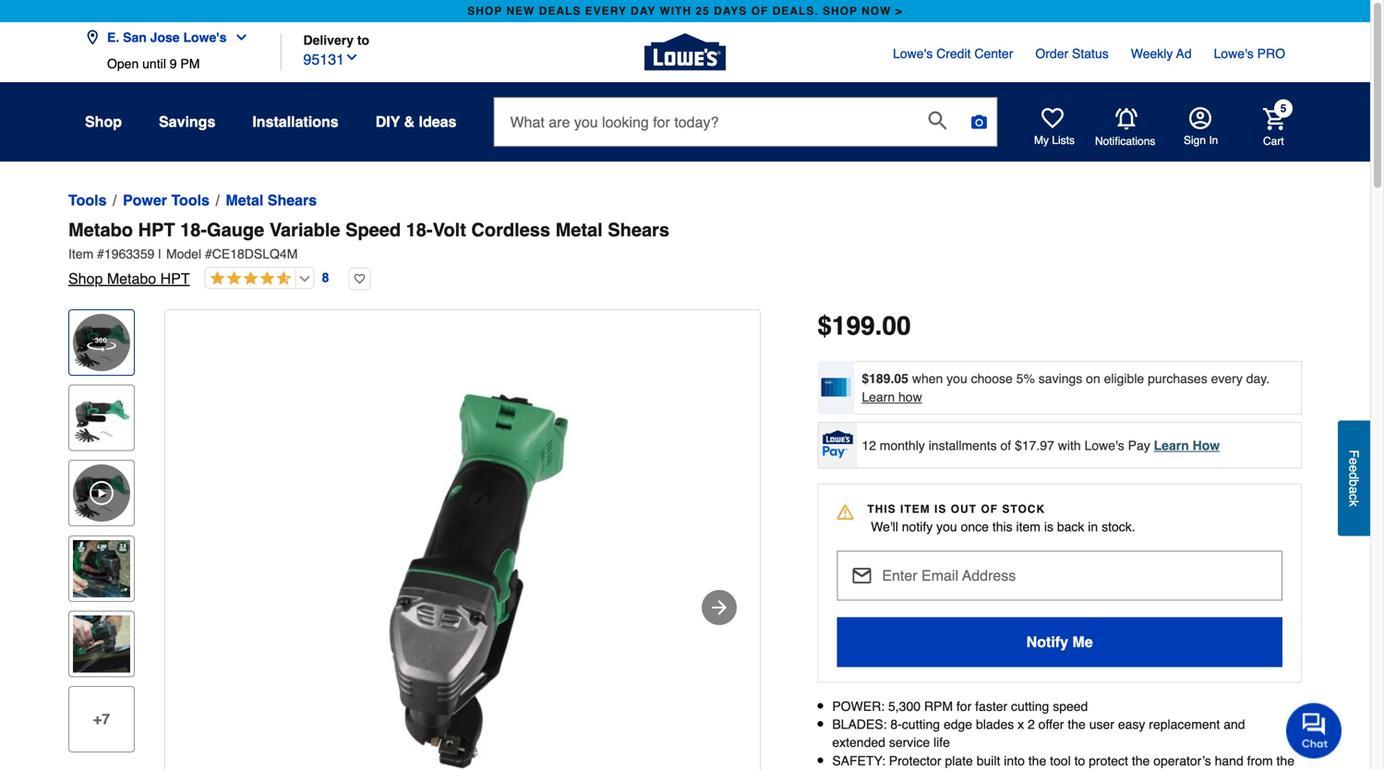 Task type: locate. For each thing, give the bounding box(es) containing it.
metal shears
[[226, 192, 317, 209]]

0 vertical spatial shop
[[85, 113, 122, 130]]

1 vertical spatial shop
[[68, 270, 103, 287]]

learn
[[862, 390, 895, 405], [1155, 438, 1190, 453]]

day
[[631, 5, 656, 18]]

service
[[890, 736, 931, 750]]

you down is
[[937, 520, 958, 534]]

of right days
[[752, 5, 769, 18]]

metal right "cordless"
[[556, 219, 603, 241]]

learn down $189.05
[[862, 390, 895, 405]]

edge
[[944, 717, 973, 732]]

with
[[1059, 438, 1082, 453]]

2 18- from the left
[[406, 219, 433, 241]]

18-
[[180, 219, 207, 241], [406, 219, 433, 241]]

1963359
[[104, 247, 155, 261]]

metal inside metal shears link
[[226, 192, 264, 209]]

shears inside metabo hpt 18-gauge variable speed 18-volt cordless metal shears item # 1963359 | model # ce18dslq4m
[[608, 219, 670, 241]]

cutting
[[1012, 699, 1050, 714], [902, 717, 941, 732]]

the left tool
[[1029, 754, 1047, 768]]

installations
[[253, 113, 339, 130]]

8
[[322, 270, 329, 285]]

0 vertical spatial cutting
[[1012, 699, 1050, 714]]

delivery
[[303, 33, 354, 48]]

lowe's home improvement logo image
[[645, 12, 726, 93]]

0 vertical spatial you
[[947, 371, 968, 386]]

0 horizontal spatial cutting
[[902, 717, 941, 732]]

shop down item
[[68, 270, 103, 287]]

shop metabo hpt
[[68, 270, 190, 287]]

tools
[[68, 192, 107, 209], [171, 192, 210, 209]]

2
[[1028, 717, 1035, 732]]

e up the b
[[1347, 465, 1362, 472]]

deals
[[539, 5, 581, 18]]

metabo hpt  #ce18dslq4m - thumbnail image
[[73, 390, 130, 447]]

1 horizontal spatial #
[[205, 247, 212, 261]]

learn right pay
[[1155, 438, 1190, 453]]

arrow right image
[[709, 597, 731, 619]]

power tools
[[123, 192, 210, 209]]

1 vertical spatial you
[[937, 520, 958, 534]]

metabo hpt  #ce18dslq4m - thumbnail3 image
[[73, 616, 130, 673]]

metabo inside metabo hpt 18-gauge variable speed 18-volt cordless metal shears item # 1963359 | model # ce18dslq4m
[[68, 219, 133, 241]]

ideas
[[419, 113, 457, 130]]

1 vertical spatial to
[[1075, 754, 1086, 768]]

built
[[977, 754, 1001, 768]]

speed
[[1053, 699, 1089, 714]]

power:
[[833, 699, 885, 714]]

metabo up item
[[68, 219, 133, 241]]

>
[[896, 5, 903, 18]]

0 horizontal spatial shears
[[268, 192, 317, 209]]

1 horizontal spatial shears
[[608, 219, 670, 241]]

0 vertical spatial metabo
[[68, 219, 133, 241]]

metal up gauge
[[226, 192, 264, 209]]

out
[[951, 503, 977, 516]]

item
[[1017, 520, 1041, 534]]

$189.05 when you choose 5% savings on eligible purchases every day. learn how
[[862, 371, 1270, 405]]

the right protect
[[1133, 754, 1151, 768]]

shop left now
[[823, 5, 858, 18]]

of up this
[[981, 503, 999, 516]]

enter
[[883, 567, 918, 584]]

lowe's up pm
[[183, 30, 227, 45]]

e.
[[107, 30, 119, 45]]

0 horizontal spatial chevron down image
[[227, 30, 249, 45]]

0 horizontal spatial learn
[[862, 390, 895, 405]]

lowe's home improvement cart image
[[1264, 108, 1286, 130]]

to right tool
[[1075, 754, 1086, 768]]

shop down open
[[85, 113, 122, 130]]

tools right "power" on the top
[[171, 192, 210, 209]]

shears up item number 1 9 6 3 3 5 9 and model number c e 1 8 d s l q 4 m "element"
[[608, 219, 670, 241]]

tools up item
[[68, 192, 107, 209]]

shop left 'new'
[[468, 5, 503, 18]]

chevron down image down delivery to
[[345, 50, 359, 65]]

weekly ad link
[[1132, 44, 1192, 63]]

choose
[[972, 371, 1013, 386]]

to right delivery on the left of the page
[[357, 33, 370, 48]]

1 shop from the left
[[468, 5, 503, 18]]

18- right speed
[[406, 219, 433, 241]]

to inside 'power: 5,300 rpm for faster cutting speed blades: 8-cutting edge blades x 2 offer the user easy replacement and extended service life safety: protector plate built into the tool to protect the operator's hand from the'
[[1075, 754, 1086, 768]]

replacement
[[1150, 717, 1221, 732]]

0 horizontal spatial to
[[357, 33, 370, 48]]

diy
[[376, 113, 400, 130]]

life
[[934, 736, 951, 750]]

you
[[947, 371, 968, 386], [937, 520, 958, 534]]

of inside this item is out of stock we'll notify you once this item is back in stock.
[[981, 503, 999, 516]]

1 vertical spatial shears
[[608, 219, 670, 241]]

metabo hpt 18-gauge variable speed 18-volt cordless metal shears item # 1963359 | model # ce18dslq4m
[[68, 219, 670, 261]]

+7 button
[[68, 686, 135, 753]]

chevron down image
[[227, 30, 249, 45], [345, 50, 359, 65]]

0 vertical spatial of
[[752, 5, 769, 18]]

lowes pay logo image
[[820, 431, 857, 458]]

days
[[714, 5, 748, 18]]

e. san jose lowe's
[[107, 30, 227, 45]]

1 horizontal spatial 18-
[[406, 219, 433, 241]]

speed
[[346, 219, 401, 241]]

1 horizontal spatial metal
[[556, 219, 603, 241]]

1 vertical spatial of
[[981, 503, 999, 516]]

safety:
[[833, 754, 886, 768]]

f
[[1347, 450, 1362, 458]]

plate
[[946, 754, 974, 768]]

notify me button
[[837, 618, 1283, 668], [837, 618, 1283, 668]]

faster
[[976, 699, 1008, 714]]

hpt down model
[[160, 270, 190, 287]]

2 e from the top
[[1347, 465, 1362, 472]]

weekly
[[1132, 46, 1174, 61]]

metabo down 1963359
[[107, 270, 156, 287]]

shears
[[268, 192, 317, 209], [608, 219, 670, 241]]

cutting up "2"
[[1012, 699, 1050, 714]]

d
[[1347, 472, 1362, 479]]

e up the "d"
[[1347, 458, 1362, 465]]

savings
[[1039, 371, 1083, 386]]

2 shop from the left
[[823, 5, 858, 18]]

delivery to
[[303, 33, 370, 48]]

1 vertical spatial cutting
[[902, 717, 941, 732]]

address
[[963, 567, 1017, 584]]

chevron down image inside e. san jose lowe's button
[[227, 30, 249, 45]]

None search field
[[494, 97, 998, 162]]

tool
[[1051, 754, 1071, 768]]

eligible
[[1105, 371, 1145, 386]]

1 vertical spatial chevron down image
[[345, 50, 359, 65]]

1 18- from the left
[[180, 219, 207, 241]]

1 horizontal spatial shop
[[823, 5, 858, 18]]

2 tools from the left
[[171, 192, 210, 209]]

operator's
[[1154, 754, 1212, 768]]

1 vertical spatial learn
[[1155, 438, 1190, 453]]

lowe's pro link
[[1215, 44, 1286, 63]]

0 vertical spatial metal
[[226, 192, 264, 209]]

hpt up |
[[138, 219, 175, 241]]

$ 199 . 00
[[818, 311, 911, 341]]

e. san jose lowe's button
[[85, 19, 256, 56]]

lowe's left credit
[[893, 46, 933, 61]]

0 vertical spatial hpt
[[138, 219, 175, 241]]

location image
[[85, 30, 100, 45]]

hand
[[1215, 754, 1244, 768]]

1 horizontal spatial to
[[1075, 754, 1086, 768]]

0 horizontal spatial #
[[97, 247, 104, 261]]

once
[[961, 520, 989, 534]]

cutting up service on the right of page
[[902, 717, 941, 732]]

00
[[883, 311, 911, 341]]

chevron down image right jose
[[227, 30, 249, 45]]

item
[[68, 247, 94, 261]]

1 horizontal spatial of
[[981, 503, 999, 516]]

1 horizontal spatial learn
[[1155, 438, 1190, 453]]

this
[[993, 520, 1013, 534]]

0 horizontal spatial metal
[[226, 192, 264, 209]]

0 vertical spatial learn
[[862, 390, 895, 405]]

1 vertical spatial hpt
[[160, 270, 190, 287]]

1 horizontal spatial chevron down image
[[345, 50, 359, 65]]

0 vertical spatial to
[[357, 33, 370, 48]]

0 horizontal spatial tools
[[68, 192, 107, 209]]

shears up variable
[[268, 192, 317, 209]]

0 vertical spatial chevron down image
[[227, 30, 249, 45]]

search image
[[929, 111, 947, 130]]

1 horizontal spatial tools
[[171, 192, 210, 209]]

hpt inside metabo hpt 18-gauge variable speed 18-volt cordless metal shears item # 1963359 | model # ce18dslq4m
[[138, 219, 175, 241]]

1 vertical spatial metal
[[556, 219, 603, 241]]

1 vertical spatial metabo
[[107, 270, 156, 287]]

camera image
[[970, 113, 989, 131]]

cordless
[[472, 219, 551, 241]]

9
[[170, 56, 177, 71]]

lowe's
[[183, 30, 227, 45], [893, 46, 933, 61], [1215, 46, 1254, 61], [1085, 438, 1125, 453]]

e
[[1347, 458, 1362, 465], [1347, 465, 1362, 472]]

center
[[975, 46, 1014, 61]]

18- up model
[[180, 219, 207, 241]]

this item is out of stock we'll notify you once this item is back in stock.
[[868, 503, 1136, 534]]

# right model
[[205, 247, 212, 261]]

# right item
[[97, 247, 104, 261]]

0 horizontal spatial 18-
[[180, 219, 207, 241]]

pay
[[1129, 438, 1151, 453]]

variable
[[270, 219, 340, 241]]

heart outline image
[[349, 268, 371, 290]]

into
[[1005, 754, 1025, 768]]

gauge
[[207, 219, 264, 241]]

notify me
[[1027, 634, 1094, 651]]

you right when
[[947, 371, 968, 386]]

1 horizontal spatial cutting
[[1012, 699, 1050, 714]]

me
[[1073, 634, 1094, 651]]

hpt
[[138, 219, 175, 241], [160, 270, 190, 287]]

diy & ideas button
[[376, 105, 457, 139]]

2 # from the left
[[205, 247, 212, 261]]

f e e d b a c k button
[[1339, 421, 1371, 536]]

stock.
[[1102, 520, 1136, 534]]

0 horizontal spatial shop
[[468, 5, 503, 18]]



Task type: describe. For each thing, give the bounding box(es) containing it.
12
[[862, 438, 877, 453]]

$17.97
[[1015, 438, 1055, 453]]

every
[[1212, 371, 1243, 386]]

warning image
[[837, 504, 854, 521]]

now
[[862, 5, 892, 18]]

with
[[660, 5, 692, 18]]

x
[[1018, 717, 1025, 732]]

lowe's left pro
[[1215, 46, 1254, 61]]

enter email address
[[883, 567, 1017, 584]]

the down speed
[[1068, 717, 1086, 732]]

shop new deals every day with 25 days of deals. shop now > link
[[464, 0, 907, 22]]

0 vertical spatial shears
[[268, 192, 317, 209]]

item number 1 9 6 3 3 5 9 and model number c e 1 8 d s l q 4 m element
[[68, 245, 1303, 263]]

in
[[1210, 134, 1219, 147]]

|
[[158, 247, 162, 261]]

chat invite button image
[[1287, 703, 1343, 759]]

&
[[404, 113, 415, 130]]

199
[[832, 311, 875, 341]]

learn inside $189.05 when you choose 5% savings on eligible purchases every day. learn how
[[862, 390, 895, 405]]

metabo hpt  #ce18dslq4m - thumbnail2 image
[[73, 540, 130, 598]]

lowe's inside button
[[183, 30, 227, 45]]

user
[[1090, 717, 1115, 732]]

12 monthly installments of $17.97 with lowe's pay learn how
[[862, 438, 1221, 453]]

model
[[166, 247, 201, 261]]

b
[[1347, 479, 1362, 487]]

the right from
[[1277, 754, 1295, 768]]

learn how link
[[1155, 438, 1221, 453]]

blades:
[[833, 717, 887, 732]]

ce18dslq4m
[[212, 247, 298, 261]]

extended
[[833, 736, 886, 750]]

8-
[[891, 717, 902, 732]]

of
[[1001, 438, 1012, 453]]

power: 5,300 rpm for faster cutting speed blades: 8-cutting edge blades x 2 offer the user easy replacement and extended service life safety: protector plate built into the tool to protect the operator's hand from the
[[833, 699, 1295, 771]]

deals.
[[773, 5, 819, 18]]

lowe's home improvement account image
[[1190, 107, 1212, 129]]

status
[[1073, 46, 1109, 61]]

shop new deals every day with 25 days of deals. shop now >
[[468, 5, 903, 18]]

1 e from the top
[[1347, 458, 1362, 465]]

from
[[1248, 754, 1274, 768]]

blades
[[977, 717, 1015, 732]]

$
[[818, 311, 832, 341]]

25
[[696, 5, 710, 18]]

power tools link
[[123, 189, 210, 212]]

shop for shop
[[85, 113, 122, 130]]

you inside this item is out of stock we'll notify you once this item is back in stock.
[[937, 520, 958, 534]]

how
[[899, 390, 923, 405]]

installations button
[[253, 105, 339, 139]]

rpm
[[925, 699, 953, 714]]

you inside $189.05 when you choose 5% savings on eligible purchases every day. learn how
[[947, 371, 968, 386]]

order
[[1036, 46, 1069, 61]]

learn how button
[[862, 388, 923, 407]]

when
[[913, 371, 944, 386]]

my lists link
[[1035, 107, 1075, 148]]

new
[[507, 5, 535, 18]]

k
[[1347, 500, 1362, 507]]

metal inside metabo hpt 18-gauge variable speed 18-volt cordless metal shears item # 1963359 | model # ce18dslq4m
[[556, 219, 603, 241]]

day.
[[1247, 371, 1270, 386]]

and
[[1224, 717, 1246, 732]]

lowe's pro
[[1215, 46, 1286, 61]]

ad
[[1177, 46, 1192, 61]]

Search Query text field
[[495, 98, 914, 146]]

open
[[107, 56, 139, 71]]

san
[[123, 30, 147, 45]]

pm
[[181, 56, 200, 71]]

credit
[[937, 46, 971, 61]]

shop button
[[85, 105, 122, 139]]

5,300
[[889, 699, 921, 714]]

this
[[868, 503, 897, 516]]

c
[[1347, 494, 1362, 500]]

lowe's home improvement notification center image
[[1116, 108, 1138, 130]]

weekly ad
[[1132, 46, 1192, 61]]

how
[[1193, 438, 1221, 453]]

lowe's credit center
[[893, 46, 1014, 61]]

order status link
[[1036, 44, 1109, 63]]

lowe's home improvement lists image
[[1042, 107, 1064, 129]]

metal shears link
[[226, 189, 317, 212]]

protect
[[1089, 754, 1129, 768]]

shop for shop metabo hpt
[[68, 270, 103, 287]]

diy & ideas
[[376, 113, 457, 130]]

jose
[[150, 30, 180, 45]]

0 horizontal spatial of
[[752, 5, 769, 18]]

stock
[[1003, 503, 1046, 516]]

monthly
[[880, 438, 926, 453]]

chevron down image inside 95131 button
[[345, 50, 359, 65]]

my
[[1035, 134, 1050, 147]]

Enter Email Address text field
[[845, 551, 1276, 592]]

tools link
[[68, 189, 107, 212]]

easy
[[1119, 717, 1146, 732]]

offer
[[1039, 717, 1065, 732]]

email
[[922, 567, 959, 584]]

lowe's left pay
[[1085, 438, 1125, 453]]

1 # from the left
[[97, 247, 104, 261]]

is
[[1045, 520, 1054, 534]]

4.6 stars image
[[206, 271, 292, 288]]

savings button
[[159, 105, 216, 139]]

open until 9 pm
[[107, 56, 200, 71]]

notify
[[902, 520, 933, 534]]

1 tools from the left
[[68, 192, 107, 209]]



Task type: vqa. For each thing, say whether or not it's contained in the screenshot.
Lawn & Garden chevron right image
no



